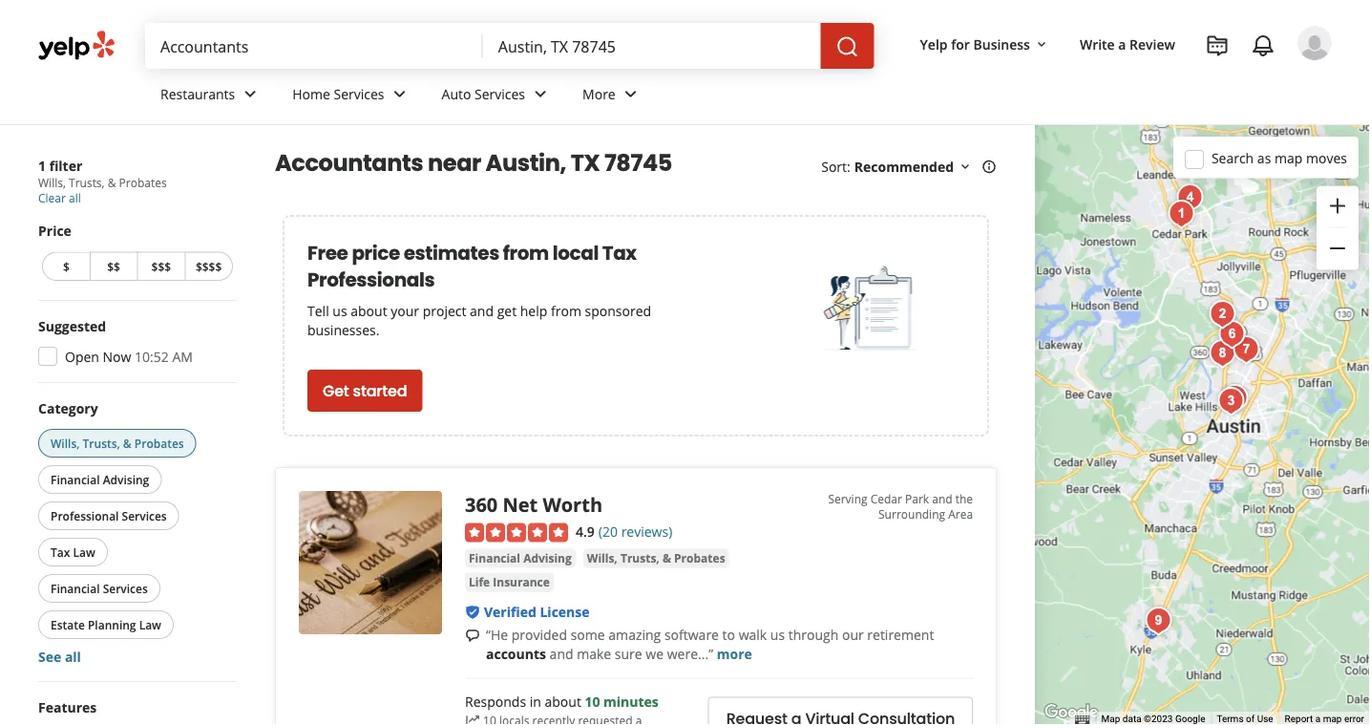 Task type: vqa. For each thing, say whether or not it's contained in the screenshot.
minutes
yes



Task type: locate. For each thing, give the bounding box(es) containing it.
see all
[[38, 647, 81, 665]]

estate planning law button
[[38, 610, 174, 639]]

24 chevron down v2 image inside home services link
[[388, 83, 411, 105]]

probates inside 1 filter wills, trusts, & probates clear all
[[119, 175, 167, 191]]

0 vertical spatial map
[[1275, 149, 1303, 167]]

financial advising inside 'link'
[[469, 550, 572, 566]]

open now 10:52 am
[[65, 347, 193, 365]]

trusts, down category
[[83, 435, 120, 451]]

trusts, inside 1 filter wills, trusts, & probates clear all
[[69, 175, 105, 191]]

services right auto
[[475, 85, 525, 103]]

and inside "he provided some amazing software to walk us through our retirement accounts and make sure we were..." more
[[550, 645, 574, 663]]

0 vertical spatial advising
[[103, 471, 149, 487]]

& inside wills, trusts, & probates life insurance
[[663, 550, 672, 566]]

for
[[952, 35, 971, 53]]

a inside write a review link
[[1119, 35, 1127, 53]]

more
[[717, 645, 753, 663]]

from right help
[[551, 301, 582, 320]]

1 vertical spatial all
[[65, 647, 81, 665]]

none field up home
[[160, 35, 468, 56]]

1 vertical spatial and
[[933, 491, 953, 506]]

1 filter wills, trusts, & probates clear all
[[38, 156, 167, 206]]

2 horizontal spatial &
[[663, 550, 672, 566]]

Find text field
[[160, 35, 468, 56]]

use
[[1258, 713, 1274, 725]]

0 horizontal spatial financial advising
[[51, 471, 149, 487]]

1 vertical spatial a
[[1316, 713, 1321, 725]]

a right "write"
[[1119, 35, 1127, 53]]

amazing
[[609, 626, 661, 644]]

0 vertical spatial financial
[[51, 471, 100, 487]]

get
[[497, 301, 517, 320]]

and left get
[[470, 301, 494, 320]]

wills,
[[38, 175, 66, 191], [51, 435, 80, 451], [587, 550, 618, 566]]

search image
[[836, 35, 859, 58]]

1 vertical spatial group
[[32, 316, 237, 372]]

24 chevron down v2 image
[[239, 83, 262, 105], [388, 83, 411, 105], [529, 83, 552, 105]]

probates for wills, trusts, & probates
[[135, 435, 184, 451]]

financial advising up professional services in the bottom of the page
[[51, 471, 149, 487]]

walk
[[739, 626, 767, 644]]

2 vertical spatial &
[[663, 550, 672, 566]]

trusts, for wills, trusts, & probates
[[83, 435, 120, 451]]

$ button
[[42, 252, 90, 281]]

1 horizontal spatial financial advising
[[469, 550, 572, 566]]

services for professional services
[[122, 508, 167, 524]]

& down reviews)
[[663, 550, 672, 566]]

jason flaherty image
[[1214, 315, 1252, 353]]

24 chevron down v2 image right "auto services"
[[529, 83, 552, 105]]

1 horizontal spatial a
[[1316, 713, 1321, 725]]

"he provided some amazing software to walk us through our retirement accounts and make sure we were..." more
[[486, 626, 935, 663]]

0 horizontal spatial and
[[470, 301, 494, 320]]

financial advising link
[[465, 549, 576, 568]]

1 horizontal spatial none field
[[498, 35, 806, 56]]

0 vertical spatial and
[[470, 301, 494, 320]]

services right professional
[[122, 508, 167, 524]]

24 chevron down v2 image left auto
[[388, 83, 411, 105]]

1 vertical spatial about
[[545, 693, 582, 711]]

2 vertical spatial probates
[[675, 550, 726, 566]]

google image
[[1040, 700, 1104, 725]]

1 vertical spatial us
[[771, 626, 785, 644]]

1 horizontal spatial from
[[551, 301, 582, 320]]

1 horizontal spatial tax
[[603, 240, 637, 267]]

financial advising button up professional services in the bottom of the page
[[38, 465, 162, 494]]

0 horizontal spatial about
[[351, 301, 387, 320]]

tax law offices of david w. klasing image
[[1217, 379, 1255, 417]]

16 speech v2 image
[[465, 628, 481, 643]]

map left error
[[1324, 713, 1343, 725]]

0 vertical spatial financial advising
[[51, 471, 149, 487]]

wills, for wills, trusts, & probates
[[51, 435, 80, 451]]

2 vertical spatial trusts,
[[621, 550, 660, 566]]

moves
[[1307, 149, 1348, 167]]

the
[[956, 491, 974, 506]]

a right report
[[1316, 713, 1321, 725]]

0 vertical spatial from
[[503, 240, 549, 267]]

tax right local
[[603, 240, 637, 267]]

0 vertical spatial us
[[333, 301, 347, 320]]

& inside group
[[123, 435, 132, 451]]

and down provided
[[550, 645, 574, 663]]

0 horizontal spatial tax
[[51, 544, 70, 560]]

1 vertical spatial financial advising button
[[465, 549, 576, 568]]

through
[[789, 626, 839, 644]]

services inside financial services button
[[103, 580, 148, 596]]

and
[[470, 301, 494, 320], [933, 491, 953, 506], [550, 645, 574, 663]]

map region
[[996, 35, 1371, 725]]

surrounding
[[879, 506, 946, 522]]

& up professional services in the bottom of the page
[[123, 435, 132, 451]]

tax inside free price estimates from local tax professionals tell us about your project and get help from sponsored businesses.
[[603, 240, 637, 267]]

0 vertical spatial wills,
[[38, 175, 66, 191]]

2 vertical spatial and
[[550, 645, 574, 663]]

None field
[[160, 35, 468, 56], [498, 35, 806, 56]]

advising inside 'link'
[[524, 550, 572, 566]]

0 horizontal spatial none field
[[160, 35, 468, 56]]

trusts, down (20 reviews)
[[621, 550, 660, 566]]

0 horizontal spatial wills, trusts, & probates button
[[38, 429, 196, 458]]

group containing category
[[34, 398, 237, 666]]

0 vertical spatial law
[[73, 544, 95, 560]]

financial advising button up the insurance
[[465, 549, 576, 568]]

2 vertical spatial group
[[34, 398, 237, 666]]

360 net worth link
[[465, 491, 603, 517]]

help
[[520, 301, 548, 320]]

auto services link
[[427, 69, 568, 124]]

free price estimates from local tax professionals image
[[824, 262, 920, 357]]

your
[[391, 301, 419, 320]]

2 vertical spatial wills,
[[587, 550, 618, 566]]

all right 'see'
[[65, 647, 81, 665]]

probates inside wills, trusts, & probates life insurance
[[675, 550, 726, 566]]

financial up professional
[[51, 471, 100, 487]]

professional
[[51, 508, 119, 524]]

wills, trusts, & probates life insurance
[[469, 550, 726, 590]]

about inside free price estimates from local tax professionals tell us about your project and get help from sponsored businesses.
[[351, 301, 387, 320]]

make
[[577, 645, 612, 663]]

1 horizontal spatial map
[[1324, 713, 1343, 725]]

1 vertical spatial from
[[551, 301, 582, 320]]

wills, down 1
[[38, 175, 66, 191]]

2 none field from the left
[[498, 35, 806, 56]]

professional services
[[51, 508, 167, 524]]

0 vertical spatial wills, trusts, & probates button
[[38, 429, 196, 458]]

1 horizontal spatial law
[[139, 617, 161, 632]]

from left local
[[503, 240, 549, 267]]

features
[[38, 698, 97, 716]]

advising down wills, trusts, & probates
[[103, 471, 149, 487]]

0 vertical spatial &
[[108, 175, 116, 191]]

all inside 1 filter wills, trusts, & probates clear all
[[69, 190, 81, 206]]

services for auto services
[[475, 85, 525, 103]]

24 chevron down v2 image inside restaurants link
[[239, 83, 262, 105]]

1 vertical spatial advising
[[524, 550, 572, 566]]

wills, trusts, & probates button down category
[[38, 429, 196, 458]]

wills, inside wills, trusts, & probates life insurance
[[587, 550, 618, 566]]

tax law button
[[38, 538, 108, 567]]

from
[[503, 240, 549, 267], [551, 301, 582, 320]]

user actions element
[[905, 24, 1359, 141]]

0 vertical spatial financial advising button
[[38, 465, 162, 494]]

24 chevron down v2 image right "restaurants"
[[239, 83, 262, 105]]

restaurants
[[160, 85, 235, 103]]

all right clear
[[69, 190, 81, 206]]

1 vertical spatial financial
[[469, 550, 521, 566]]

1 horizontal spatial us
[[771, 626, 785, 644]]

services inside auto services link
[[475, 85, 525, 103]]

more
[[583, 85, 616, 103]]

trusts,
[[69, 175, 105, 191], [83, 435, 120, 451], [621, 550, 660, 566]]

0 horizontal spatial us
[[333, 301, 347, 320]]

to
[[723, 626, 736, 644]]

sort:
[[822, 157, 851, 175]]

free
[[308, 240, 348, 267]]

map
[[1275, 149, 1303, 167], [1324, 713, 1343, 725]]

1 vertical spatial tax
[[51, 544, 70, 560]]

0 vertical spatial trusts,
[[69, 175, 105, 191]]

business categories element
[[145, 69, 1333, 124]]

us inside free price estimates from local tax professionals tell us about your project and get help from sponsored businesses.
[[333, 301, 347, 320]]

1 horizontal spatial 24 chevron down v2 image
[[388, 83, 411, 105]]

1 horizontal spatial wills, trusts, & probates button
[[584, 549, 730, 568]]

more link
[[717, 645, 753, 663]]

1 vertical spatial financial advising
[[469, 550, 572, 566]]

0 vertical spatial tax
[[603, 240, 637, 267]]

0 horizontal spatial 24 chevron down v2 image
[[239, 83, 262, 105]]

recommended
[[855, 157, 954, 175]]

1 horizontal spatial &
[[123, 435, 132, 451]]

open
[[65, 347, 99, 365]]

financial inside 'link'
[[469, 550, 521, 566]]

price group
[[38, 221, 237, 285]]

1 horizontal spatial advising
[[524, 550, 572, 566]]

tax down professional
[[51, 544, 70, 560]]

2 horizontal spatial 24 chevron down v2 image
[[529, 83, 552, 105]]

services up planning
[[103, 580, 148, 596]]

google
[[1176, 713, 1206, 725]]

yelp for business button
[[913, 27, 1058, 61]]

0 vertical spatial group
[[1317, 186, 1359, 270]]

1 none field from the left
[[160, 35, 468, 56]]

0 horizontal spatial map
[[1275, 149, 1303, 167]]

law down professional
[[73, 544, 95, 560]]

insurance
[[493, 574, 550, 590]]

None search field
[[145, 23, 879, 69]]

3 24 chevron down v2 image from the left
[[529, 83, 552, 105]]

services right home
[[334, 85, 385, 103]]

category
[[38, 399, 98, 417]]

serving
[[829, 491, 868, 506]]

probates up software
[[675, 550, 726, 566]]

suggested
[[38, 317, 106, 335]]

financial advising for left financial advising "button"
[[51, 471, 149, 487]]

life insurance button
[[465, 573, 554, 592]]

2 horizontal spatial and
[[933, 491, 953, 506]]

probates for wills, trusts, & probates life insurance
[[675, 550, 726, 566]]

0 horizontal spatial advising
[[103, 471, 149, 487]]

24 chevron down v2 image inside auto services link
[[529, 83, 552, 105]]

financial advising up the insurance
[[469, 550, 572, 566]]

group
[[1317, 186, 1359, 270], [32, 316, 237, 372], [34, 398, 237, 666]]

about right in in the left of the page
[[545, 693, 582, 711]]

24 chevron down v2 image for auto services
[[529, 83, 552, 105]]

about down professionals
[[351, 301, 387, 320]]

see
[[38, 647, 61, 665]]

1 vertical spatial probates
[[135, 435, 184, 451]]

services inside home services link
[[334, 85, 385, 103]]

probates down 10:52
[[135, 435, 184, 451]]

of
[[1247, 713, 1256, 725]]

provided
[[512, 626, 568, 644]]

16 info v2 image
[[982, 159, 997, 174]]

1 vertical spatial wills, trusts, & probates button
[[584, 549, 730, 568]]

0 vertical spatial probates
[[119, 175, 167, 191]]

us up businesses.
[[333, 301, 347, 320]]

marco a sanchez image
[[1228, 331, 1266, 369]]

1 vertical spatial map
[[1324, 713, 1343, 725]]

$
[[63, 258, 70, 274]]

wills, down (20
[[587, 550, 618, 566]]

none field up 24 chevron down v2 image
[[498, 35, 806, 56]]

0 vertical spatial about
[[351, 301, 387, 320]]

tax
[[603, 240, 637, 267], [51, 544, 70, 560]]

0 vertical spatial a
[[1119, 35, 1127, 53]]

4.9 star rating image
[[465, 523, 568, 542]]

about
[[351, 301, 387, 320], [545, 693, 582, 711]]

and left the
[[933, 491, 953, 506]]

&
[[108, 175, 116, 191], [123, 435, 132, 451], [663, 550, 672, 566]]

2 vertical spatial financial
[[51, 580, 100, 596]]

1 horizontal spatial about
[[545, 693, 582, 711]]

auto services
[[442, 85, 525, 103]]

advising up the insurance
[[524, 550, 572, 566]]

& for wills, trusts, & probates
[[123, 435, 132, 451]]

planning
[[88, 617, 136, 632]]

2 24 chevron down v2 image from the left
[[388, 83, 411, 105]]

1 vertical spatial wills,
[[51, 435, 80, 451]]

1 horizontal spatial and
[[550, 645, 574, 663]]

0 vertical spatial all
[[69, 190, 81, 206]]

financial down tax law button
[[51, 580, 100, 596]]

advising
[[103, 471, 149, 487], [524, 550, 572, 566]]

24 chevron down v2 image for restaurants
[[239, 83, 262, 105]]

home services link
[[277, 69, 427, 124]]

ruby a. image
[[1298, 26, 1333, 60]]

& right the clear all "link"
[[108, 175, 116, 191]]

16 trending v2 image
[[465, 713, 481, 725]]

and inside free price estimates from local tax professionals tell us about your project and get help from sponsored businesses.
[[470, 301, 494, 320]]

us inside "he provided some amazing software to walk us through our retirement accounts and make sure we were..." more
[[771, 626, 785, 644]]

services inside professional services button
[[122, 508, 167, 524]]

0 horizontal spatial law
[[73, 544, 95, 560]]

0 horizontal spatial a
[[1119, 35, 1127, 53]]

trusts, down filter
[[69, 175, 105, 191]]

and for professionals
[[470, 301, 494, 320]]

wills, trusts, & probates button down reviews)
[[584, 549, 730, 568]]

trusts, inside wills, trusts, & probates life insurance
[[621, 550, 660, 566]]

trusts, inside group
[[83, 435, 120, 451]]

financial up the life insurance button on the left of the page
[[469, 550, 521, 566]]

financial inside button
[[51, 580, 100, 596]]

projects image
[[1207, 34, 1230, 57]]

probates up price group
[[119, 175, 167, 191]]

0 horizontal spatial &
[[108, 175, 116, 191]]

1 24 chevron down v2 image from the left
[[239, 83, 262, 105]]

$$$$ button
[[185, 252, 233, 281]]

law right planning
[[139, 617, 161, 632]]

1 vertical spatial &
[[123, 435, 132, 451]]

1 vertical spatial trusts,
[[83, 435, 120, 451]]

us right walk
[[771, 626, 785, 644]]

wills, down category
[[51, 435, 80, 451]]

4.9 link
[[576, 521, 595, 541]]

write a review
[[1080, 35, 1176, 53]]

map right as at the top right of page
[[1275, 149, 1303, 167]]

360
[[465, 491, 498, 517]]

map
[[1102, 713, 1121, 725]]



Task type: describe. For each thing, give the bounding box(es) containing it.
estimates
[[404, 240, 500, 267]]

tax inside button
[[51, 544, 70, 560]]

am
[[172, 347, 193, 365]]

$$$ button
[[137, 252, 185, 281]]

businesses.
[[308, 321, 380, 339]]

clear all link
[[38, 190, 81, 206]]

& for wills, trusts, & probates life insurance
[[663, 550, 672, 566]]

in
[[530, 693, 542, 711]]

worth
[[543, 491, 603, 517]]

360 net worth image
[[1163, 195, 1201, 233]]

services for financial services
[[103, 580, 148, 596]]

terms of use
[[1218, 713, 1274, 725]]

zoom out image
[[1327, 237, 1350, 260]]

advising for left financial advising "button"
[[103, 471, 149, 487]]

tell
[[308, 301, 329, 320]]

financial services
[[51, 580, 148, 596]]

advising for right financial advising "button"
[[524, 550, 572, 566]]

(20
[[599, 523, 618, 541]]

sure
[[615, 645, 643, 663]]

"he
[[486, 626, 508, 644]]

group containing suggested
[[32, 316, 237, 372]]

life insurance link
[[465, 573, 554, 592]]

park
[[906, 491, 930, 506]]

map for moves
[[1275, 149, 1303, 167]]

none field near
[[498, 35, 806, 56]]

and for walk
[[550, 645, 574, 663]]

filter
[[49, 156, 82, 174]]

24 chevron down v2 image for home services
[[388, 83, 411, 105]]

10:52
[[135, 347, 169, 365]]

minutes
[[604, 693, 659, 711]]

1 horizontal spatial financial advising button
[[465, 549, 576, 568]]

review
[[1130, 35, 1176, 53]]

we
[[646, 645, 664, 663]]

zoom in image
[[1327, 194, 1350, 217]]

rogers law image
[[1140, 602, 1178, 640]]

software
[[665, 626, 719, 644]]

trusts, for wills, trusts, & probates life insurance
[[621, 550, 660, 566]]

accounts
[[486, 645, 546, 663]]

reviews)
[[622, 523, 673, 541]]

16 verified v2 image
[[465, 605, 481, 620]]

search as map moves
[[1212, 149, 1348, 167]]

recommended button
[[855, 157, 974, 175]]

terms of use link
[[1218, 713, 1274, 725]]

some
[[571, 626, 605, 644]]

©2023
[[1145, 713, 1174, 725]]

financial advising for right financial advising "button"
[[469, 550, 572, 566]]

wills, trusts, & probates link
[[584, 549, 730, 568]]

Near text field
[[498, 35, 806, 56]]

16 chevron down v2 image
[[958, 159, 974, 174]]

1 vertical spatial law
[[139, 617, 161, 632]]

tax law
[[51, 544, 95, 560]]

map data ©2023 google
[[1102, 713, 1206, 725]]

0 horizontal spatial from
[[503, 240, 549, 267]]

see all button
[[38, 647, 81, 665]]

verified
[[484, 603, 537, 621]]

& inside 1 filter wills, trusts, & probates clear all
[[108, 175, 116, 191]]

price
[[38, 222, 72, 240]]

write
[[1080, 35, 1116, 53]]

1
[[38, 156, 46, 174]]

a for write
[[1119, 35, 1127, 53]]

started
[[353, 380, 407, 402]]

business
[[974, 35, 1031, 53]]

mike massey law image
[[1204, 295, 1242, 333]]

error
[[1345, 713, 1365, 725]]

none field find
[[160, 35, 468, 56]]

restaurants link
[[145, 69, 277, 124]]

scofield & scofield pc image
[[1213, 382, 1251, 420]]

were..."
[[667, 645, 714, 663]]

home
[[293, 85, 330, 103]]

the fowler law firm image
[[1204, 334, 1242, 373]]

and inside serving cedar park and the surrounding area
[[933, 491, 953, 506]]

wills, for wills, trusts, & probates life insurance
[[587, 550, 618, 566]]

$$
[[107, 258, 120, 274]]

cedar
[[871, 491, 903, 506]]

accountants near austin, tx 78745
[[275, 147, 673, 179]]

wills, trusts, & probates
[[51, 435, 184, 451]]

yelp
[[921, 35, 948, 53]]

report a map error
[[1286, 713, 1365, 725]]

$$$
[[152, 258, 171, 274]]

get started
[[323, 380, 407, 402]]

report
[[1286, 713, 1314, 725]]

as
[[1258, 149, 1272, 167]]

0 horizontal spatial financial advising button
[[38, 465, 162, 494]]

24 chevron down v2 image
[[620, 83, 643, 105]]

terms
[[1218, 713, 1244, 725]]

(20 reviews)
[[599, 523, 673, 541]]

360 net worth image
[[299, 491, 442, 634]]

(20 reviews) link
[[599, 521, 673, 541]]

16 chevron down v2 image
[[1035, 37, 1050, 52]]

map for error
[[1324, 713, 1343, 725]]

$$ button
[[90, 252, 137, 281]]

price
[[352, 240, 400, 267]]

a for report
[[1316, 713, 1321, 725]]

10
[[585, 693, 600, 711]]

professionals
[[308, 267, 435, 293]]

near
[[428, 147, 481, 179]]

tx
[[571, 147, 600, 179]]

more link
[[568, 69, 658, 124]]

wills, inside 1 filter wills, trusts, & probates clear all
[[38, 175, 66, 191]]

360 net worth
[[465, 491, 603, 517]]

responds in about 10 minutes
[[465, 693, 659, 711]]

financial services button
[[38, 574, 160, 603]]

write a review link
[[1073, 27, 1184, 61]]

data
[[1123, 713, 1142, 725]]

auto
[[442, 85, 471, 103]]

report a map error link
[[1286, 713, 1365, 725]]

keyboard shortcuts image
[[1075, 715, 1091, 725]]

now
[[103, 347, 131, 365]]

verified license
[[484, 603, 590, 621]]

services for home services
[[334, 85, 385, 103]]

empower wealth & tax image
[[1172, 179, 1210, 217]]

our
[[843, 626, 864, 644]]

notifications image
[[1252, 34, 1275, 57]]

$$$$
[[196, 258, 222, 274]]

78745
[[605, 147, 673, 179]]

clear
[[38, 190, 66, 206]]



